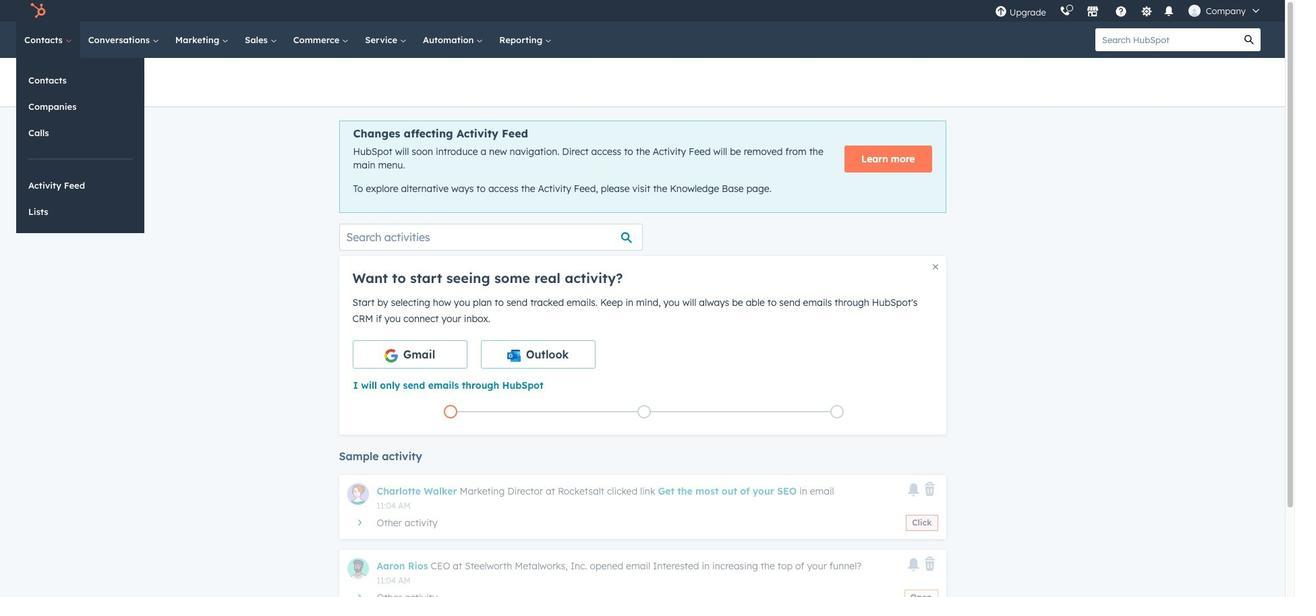 Task type: describe. For each thing, give the bounding box(es) containing it.
close image
[[933, 264, 938, 270]]

Search activities search field
[[339, 224, 643, 251]]

contacts menu
[[16, 58, 144, 233]]



Task type: locate. For each thing, give the bounding box(es) containing it.
menu
[[988, 0, 1269, 22]]

None checkbox
[[352, 341, 467, 369], [481, 341, 595, 369], [352, 341, 467, 369], [481, 341, 595, 369]]

marketplaces image
[[1087, 6, 1099, 18]]

jacob simon image
[[1188, 5, 1201, 17]]

onboarding.steps.sendtrackedemailingmail.title image
[[641, 409, 647, 416]]

Search HubSpot search field
[[1096, 28, 1238, 51]]

list
[[354, 403, 934, 421]]

onboarding.steps.finalstep.title image
[[834, 409, 841, 416]]



Task type: vqa. For each thing, say whether or not it's contained in the screenshot.
Chat conversation closed totals by rep Element
no



